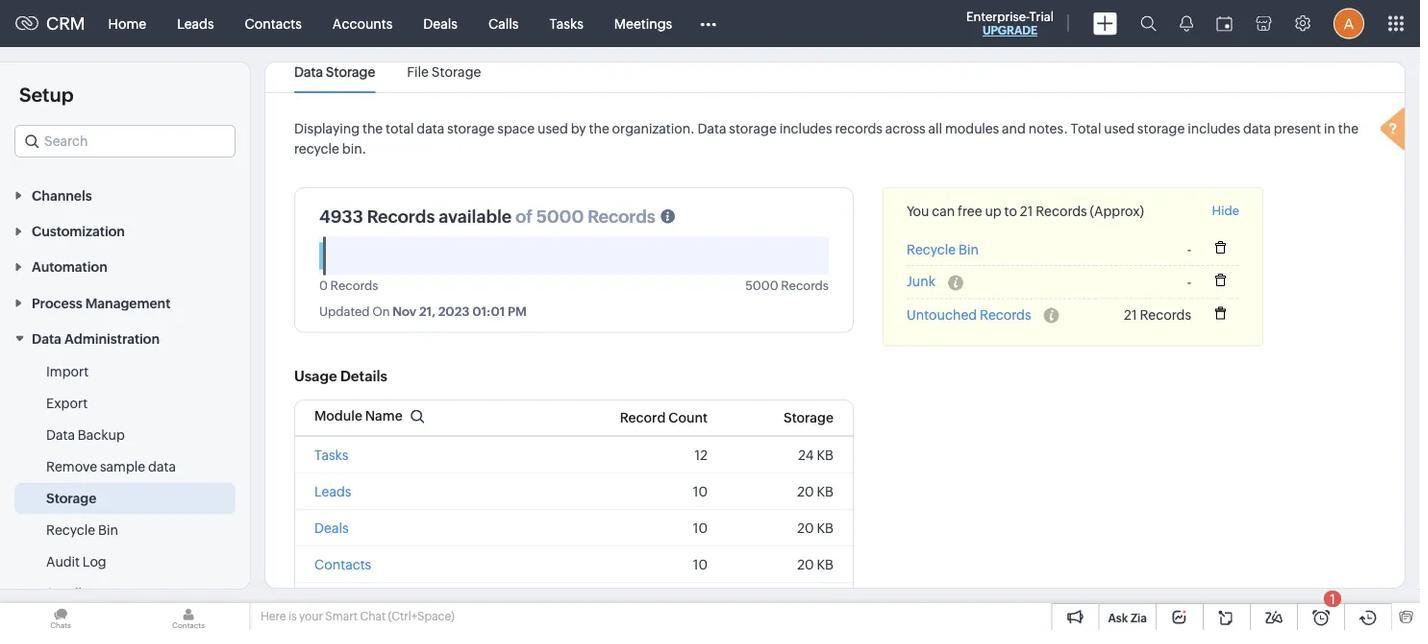 Task type: describe. For each thing, give the bounding box(es) containing it.
in
[[1325, 121, 1336, 136]]

create menu image
[[1094, 12, 1118, 35]]

storage up '24' on the bottom right of page
[[784, 411, 834, 426]]

you
[[907, 204, 930, 219]]

profile image
[[1334, 8, 1365, 39]]

1 horizontal spatial bin
[[959, 242, 979, 257]]

tasks link
[[534, 0, 599, 47]]

space
[[498, 121, 535, 136]]

remove sample data
[[46, 459, 176, 475]]

records for untouched records
[[980, 307, 1032, 323]]

0 horizontal spatial 21
[[1020, 204, 1033, 219]]

details
[[340, 368, 388, 385]]

organization.
[[612, 121, 695, 136]]

data storage link
[[294, 64, 376, 80]]

enterprise-
[[967, 9, 1030, 24]]

data for data administration
[[32, 332, 61, 347]]

1 includes from the left
[[780, 121, 833, 136]]

1 the from the left
[[363, 121, 383, 136]]

your
[[299, 611, 323, 624]]

sample
[[100, 459, 145, 475]]

01:01
[[473, 304, 505, 319]]

1 horizontal spatial 21
[[1125, 308, 1138, 323]]

calls
[[489, 16, 519, 31]]

20 for contacts
[[798, 558, 814, 573]]

ask
[[1109, 612, 1129, 625]]

across
[[886, 121, 926, 136]]

sandbox link
[[46, 585, 102, 604]]

20 for deals
[[798, 521, 814, 537]]

data inside displaying the total data storage space used by the organization. data storage includes records across all modules  and notes. total used storage includes data present in the recycle bin.
[[698, 121, 727, 136]]

chats image
[[0, 604, 121, 631]]

data administration button
[[0, 321, 250, 357]]

available
[[439, 207, 512, 227]]

administration
[[64, 332, 160, 347]]

module name
[[315, 409, 403, 424]]

untouched records
[[907, 307, 1032, 323]]

module
[[315, 409, 363, 424]]

4 20 from the top
[[798, 594, 814, 610]]

home link
[[93, 0, 162, 47]]

records
[[835, 121, 883, 136]]

chat
[[360, 611, 386, 624]]

hide
[[1213, 204, 1240, 218]]

usage details
[[294, 368, 388, 385]]

1 horizontal spatial data
[[417, 121, 445, 136]]

4933
[[319, 207, 363, 227]]

accounts
[[333, 16, 393, 31]]

bin.
[[342, 141, 367, 156]]

data backup link
[[46, 426, 125, 445]]

data storage
[[294, 64, 376, 80]]

signals element
[[1169, 0, 1205, 47]]

you can free up to 21 records (approx)
[[907, 204, 1144, 219]]

0 vertical spatial recycle bin
[[907, 242, 979, 257]]

free
[[958, 204, 983, 219]]

24
[[799, 448, 814, 463]]

1 vertical spatial 5000
[[746, 278, 779, 293]]

1 - from the top
[[1188, 242, 1192, 257]]

21 records
[[1125, 308, 1192, 323]]

process
[[32, 296, 82, 311]]

recycle bin link
[[46, 521, 118, 540]]

storage inside data administration region
[[46, 491, 97, 507]]

updated on nov 21, 2023 01:01 pm
[[319, 304, 527, 319]]

1 horizontal spatial recycle
[[907, 242, 956, 257]]

3 the from the left
[[1339, 121, 1359, 136]]

0 records
[[319, 278, 378, 293]]

enterprise-trial upgrade
[[967, 9, 1054, 37]]

contacts inside the "contacts" link
[[245, 16, 302, 31]]

5000 records
[[746, 278, 829, 293]]

notes.
[[1029, 121, 1068, 136]]

signals image
[[1180, 15, 1194, 32]]

Other Modules field
[[688, 8, 729, 39]]

home
[[108, 16, 146, 31]]

export
[[46, 396, 88, 411]]

20 for leads
[[798, 485, 814, 500]]

usage
[[294, 368, 337, 385]]

2 storage from the left
[[729, 121, 777, 136]]

4933 records available of 5000 records
[[319, 207, 656, 227]]

meetings
[[614, 16, 673, 31]]

displaying
[[294, 121, 360, 136]]

export link
[[46, 394, 88, 413]]

here
[[261, 611, 286, 624]]

smart
[[325, 611, 358, 624]]

recycle bin inside data administration region
[[46, 523, 118, 538]]

calls link
[[473, 0, 534, 47]]

import link
[[46, 362, 89, 382]]

0 horizontal spatial deals
[[315, 521, 349, 537]]

2 used from the left
[[1104, 121, 1135, 136]]

count
[[669, 411, 708, 426]]

process management button
[[0, 285, 250, 321]]

trial
[[1030, 9, 1054, 24]]

automation
[[32, 260, 107, 275]]

sandbox
[[46, 586, 102, 602]]

storage link
[[46, 489, 97, 509]]

10 for contacts
[[693, 558, 708, 573]]

deals link
[[408, 0, 473, 47]]

2 horizontal spatial data
[[1244, 121, 1272, 136]]

search image
[[1141, 15, 1157, 32]]

crm link
[[15, 14, 85, 33]]

bin inside data administration region
[[98, 523, 118, 538]]

untouched
[[907, 307, 977, 323]]

zia
[[1131, 612, 1148, 625]]

nov
[[393, 304, 417, 319]]

accounts link
[[317, 0, 408, 47]]

10 for leads
[[693, 485, 708, 500]]

24 kb
[[799, 448, 834, 463]]

20 kb for deals
[[798, 521, 834, 537]]

setup
[[19, 84, 74, 106]]

data backup
[[46, 428, 125, 443]]

data inside remove sample data link
[[148, 459, 176, 475]]

is
[[288, 611, 297, 624]]

0 vertical spatial tasks
[[550, 16, 584, 31]]

data for data backup
[[46, 428, 75, 443]]

crm
[[46, 14, 85, 33]]



Task type: locate. For each thing, give the bounding box(es) containing it.
storage
[[447, 121, 495, 136], [729, 121, 777, 136], [1138, 121, 1185, 136]]

recycle
[[294, 141, 340, 156]]

upgrade
[[983, 24, 1038, 37]]

records for 0 records
[[330, 278, 378, 293]]

1 horizontal spatial includes
[[1188, 121, 1241, 136]]

recycle bin down can
[[907, 242, 979, 257]]

leads link
[[162, 0, 230, 47]]

3 storage from the left
[[1138, 121, 1185, 136]]

leads right the home
[[177, 16, 214, 31]]

of
[[516, 207, 533, 227]]

profile element
[[1323, 0, 1376, 47]]

to
[[1005, 204, 1018, 219]]

Search text field
[[15, 126, 235, 157]]

1 vertical spatial 21
[[1125, 308, 1138, 323]]

present
[[1274, 121, 1322, 136]]

0 vertical spatial leads
[[177, 16, 214, 31]]

includes
[[780, 121, 833, 136], [1188, 121, 1241, 136]]

1 horizontal spatial the
[[589, 121, 610, 136]]

2 kb from the top
[[817, 485, 834, 500]]

records for 4933 records available of 5000 records
[[367, 207, 435, 227]]

remove
[[46, 459, 97, 475]]

updated
[[319, 304, 370, 319]]

recycle bin
[[907, 242, 979, 257], [46, 523, 118, 538]]

records for 5000 records
[[781, 278, 829, 293]]

includes left records at top
[[780, 121, 833, 136]]

backup
[[78, 428, 125, 443]]

on
[[372, 304, 390, 319]]

the right by
[[589, 121, 610, 136]]

0 horizontal spatial bin
[[98, 523, 118, 538]]

(approx)
[[1090, 204, 1144, 219]]

0 vertical spatial deals
[[424, 16, 458, 31]]

record count
[[620, 411, 708, 426]]

total
[[386, 121, 414, 136]]

storage down remove
[[46, 491, 97, 507]]

1 vertical spatial recycle
[[46, 523, 95, 538]]

leads down module
[[315, 485, 352, 500]]

import
[[46, 364, 89, 380]]

storage down accounts link
[[326, 64, 376, 80]]

0
[[319, 278, 328, 293]]

1 horizontal spatial 5000
[[746, 278, 779, 293]]

1 horizontal spatial recycle bin
[[907, 242, 979, 257]]

the right the in
[[1339, 121, 1359, 136]]

pm
[[508, 304, 527, 319]]

1 horizontal spatial tasks
[[550, 16, 584, 31]]

can
[[932, 204, 955, 219]]

contacts
[[245, 16, 302, 31], [315, 558, 372, 573]]

contacts image
[[128, 604, 249, 631]]

None field
[[14, 125, 236, 158]]

audit log
[[46, 555, 107, 570]]

data
[[417, 121, 445, 136], [1244, 121, 1272, 136], [148, 459, 176, 475]]

junk
[[907, 274, 936, 290]]

kb for contacts
[[817, 558, 834, 573]]

by
[[571, 121, 586, 136]]

2 20 kb from the top
[[798, 521, 834, 537]]

storage right file
[[432, 64, 481, 80]]

recycle inside data administration region
[[46, 523, 95, 538]]

total
[[1071, 121, 1102, 136]]

0 vertical spatial contacts
[[245, 16, 302, 31]]

data for data storage
[[294, 64, 323, 80]]

the left total at left top
[[363, 121, 383, 136]]

file storage link
[[407, 64, 481, 80]]

0 horizontal spatial tasks
[[315, 448, 349, 463]]

data administration
[[32, 332, 160, 347]]

0 horizontal spatial used
[[538, 121, 568, 136]]

20 kb
[[798, 485, 834, 500], [798, 521, 834, 537], [798, 558, 834, 573], [798, 594, 834, 610]]

20
[[798, 485, 814, 500], [798, 521, 814, 537], [798, 558, 814, 573], [798, 594, 814, 610]]

deals up smart
[[315, 521, 349, 537]]

1 vertical spatial tasks
[[315, 448, 349, 463]]

0 vertical spatial recycle
[[907, 242, 956, 257]]

tasks down module
[[315, 448, 349, 463]]

data right total at left top
[[417, 121, 445, 136]]

0 horizontal spatial contacts
[[245, 16, 302, 31]]

4 kb from the top
[[817, 558, 834, 573]]

data down "process"
[[32, 332, 61, 347]]

0 vertical spatial 5000
[[537, 207, 584, 227]]

0 vertical spatial bin
[[959, 242, 979, 257]]

1 horizontal spatial leads
[[315, 485, 352, 500]]

5 kb from the top
[[817, 594, 834, 610]]

1 vertical spatial contacts
[[315, 558, 372, 573]]

2 horizontal spatial the
[[1339, 121, 1359, 136]]

recycle
[[907, 242, 956, 257], [46, 523, 95, 538]]

1 vertical spatial deals
[[315, 521, 349, 537]]

0 horizontal spatial the
[[363, 121, 383, 136]]

record
[[620, 411, 666, 426]]

0 vertical spatial -
[[1188, 242, 1192, 257]]

customization button
[[0, 213, 250, 249]]

1 storage from the left
[[447, 121, 495, 136]]

tasks
[[550, 16, 584, 31], [315, 448, 349, 463]]

2 20 from the top
[[798, 521, 814, 537]]

1 vertical spatial -
[[1188, 275, 1192, 290]]

data left present
[[1244, 121, 1272, 136]]

1 vertical spatial recycle bin
[[46, 523, 118, 538]]

records
[[1036, 204, 1088, 219], [367, 207, 435, 227], [588, 207, 656, 227], [330, 278, 378, 293], [781, 278, 829, 293], [980, 307, 1032, 323], [1140, 308, 1192, 323]]

contacts up smart
[[315, 558, 372, 573]]

0 horizontal spatial storage
[[447, 121, 495, 136]]

contacts right leads 'link'
[[245, 16, 302, 31]]

data up displaying
[[294, 64, 323, 80]]

1 20 kb from the top
[[798, 485, 834, 500]]

2 10 from the top
[[693, 521, 708, 537]]

recycle down storage link
[[46, 523, 95, 538]]

data right organization.
[[698, 121, 727, 136]]

leads inside 'link'
[[177, 16, 214, 31]]

channels button
[[0, 177, 250, 213]]

the
[[363, 121, 383, 136], [589, 121, 610, 136], [1339, 121, 1359, 136]]

10 for deals
[[693, 521, 708, 537]]

kb for leads
[[817, 485, 834, 500]]

1 horizontal spatial contacts
[[315, 558, 372, 573]]

kb for tasks
[[817, 448, 834, 463]]

4 20 kb from the top
[[798, 594, 834, 610]]

file storage
[[407, 64, 481, 80]]

2 the from the left
[[589, 121, 610, 136]]

bin up log
[[98, 523, 118, 538]]

4 10 from the top
[[693, 594, 708, 610]]

and
[[1002, 121, 1026, 136]]

customization
[[32, 224, 125, 239]]

kb for deals
[[817, 521, 834, 537]]

1 kb from the top
[[817, 448, 834, 463]]

records for 21 records
[[1140, 308, 1192, 323]]

20 kb for contacts
[[798, 558, 834, 573]]

displaying the total data storage space used by the organization. data storage includes records across all modules  and notes. total used storage includes data present in the recycle bin.
[[294, 121, 1359, 156]]

1 vertical spatial leads
[[315, 485, 352, 500]]

1 horizontal spatial deals
[[424, 16, 458, 31]]

channels
[[32, 188, 92, 203]]

2 includes from the left
[[1188, 121, 1241, 136]]

2 - from the top
[[1188, 275, 1192, 290]]

used left by
[[538, 121, 568, 136]]

1 20 from the top
[[798, 485, 814, 500]]

create menu element
[[1082, 0, 1129, 47]]

bin down free
[[959, 242, 979, 257]]

0 horizontal spatial includes
[[780, 121, 833, 136]]

audit log link
[[46, 553, 107, 572]]

used
[[538, 121, 568, 136], [1104, 121, 1135, 136]]

meetings link
[[599, 0, 688, 47]]

name
[[365, 409, 403, 424]]

leads
[[177, 16, 214, 31], [315, 485, 352, 500]]

data down "export"
[[46, 428, 75, 443]]

file
[[407, 64, 429, 80]]

0 horizontal spatial recycle
[[46, 523, 95, 538]]

1
[[1330, 592, 1336, 607]]

0 horizontal spatial 5000
[[537, 207, 584, 227]]

tasks right the calls "link"
[[550, 16, 584, 31]]

audit
[[46, 555, 80, 570]]

2023
[[438, 304, 470, 319]]

loading image
[[1376, 105, 1415, 157]]

data inside region
[[46, 428, 75, 443]]

data inside dropdown button
[[32, 332, 61, 347]]

data right sample
[[148, 459, 176, 475]]

3 20 from the top
[[798, 558, 814, 573]]

bin
[[959, 242, 979, 257], [98, 523, 118, 538]]

recycle bin up audit log
[[46, 523, 118, 538]]

search element
[[1129, 0, 1169, 47]]

recycle up junk
[[907, 242, 956, 257]]

0 horizontal spatial recycle bin
[[46, 523, 118, 538]]

10
[[693, 485, 708, 500], [693, 521, 708, 537], [693, 558, 708, 573], [693, 594, 708, 610]]

1 horizontal spatial used
[[1104, 121, 1135, 136]]

0 horizontal spatial data
[[148, 459, 176, 475]]

deals
[[424, 16, 458, 31], [315, 521, 349, 537]]

modules
[[946, 121, 1000, 136]]

2 horizontal spatial storage
[[1138, 121, 1185, 136]]

includes left present
[[1188, 121, 1241, 136]]

data administration region
[[0, 357, 250, 610]]

kb
[[817, 448, 834, 463], [817, 485, 834, 500], [817, 521, 834, 537], [817, 558, 834, 573], [817, 594, 834, 610]]

3 10 from the top
[[693, 558, 708, 573]]

here is your smart chat (ctrl+space)
[[261, 611, 455, 624]]

20 kb for leads
[[798, 485, 834, 500]]

1 vertical spatial bin
[[98, 523, 118, 538]]

calendar image
[[1217, 16, 1233, 31]]

log
[[83, 555, 107, 570]]

0 vertical spatial 21
[[1020, 204, 1033, 219]]

21,
[[419, 304, 436, 319]]

deals up file storage
[[424, 16, 458, 31]]

ask zia
[[1109, 612, 1148, 625]]

3 kb from the top
[[817, 521, 834, 537]]

used right total
[[1104, 121, 1135, 136]]

3 20 kb from the top
[[798, 558, 834, 573]]

deals inside deals link
[[424, 16, 458, 31]]

up
[[985, 204, 1002, 219]]

1 used from the left
[[538, 121, 568, 136]]

0 horizontal spatial leads
[[177, 16, 214, 31]]

1 10 from the top
[[693, 485, 708, 500]]

1 horizontal spatial storage
[[729, 121, 777, 136]]



Task type: vqa. For each thing, say whether or not it's contained in the screenshot.
Channels IMAGE at the left of page
no



